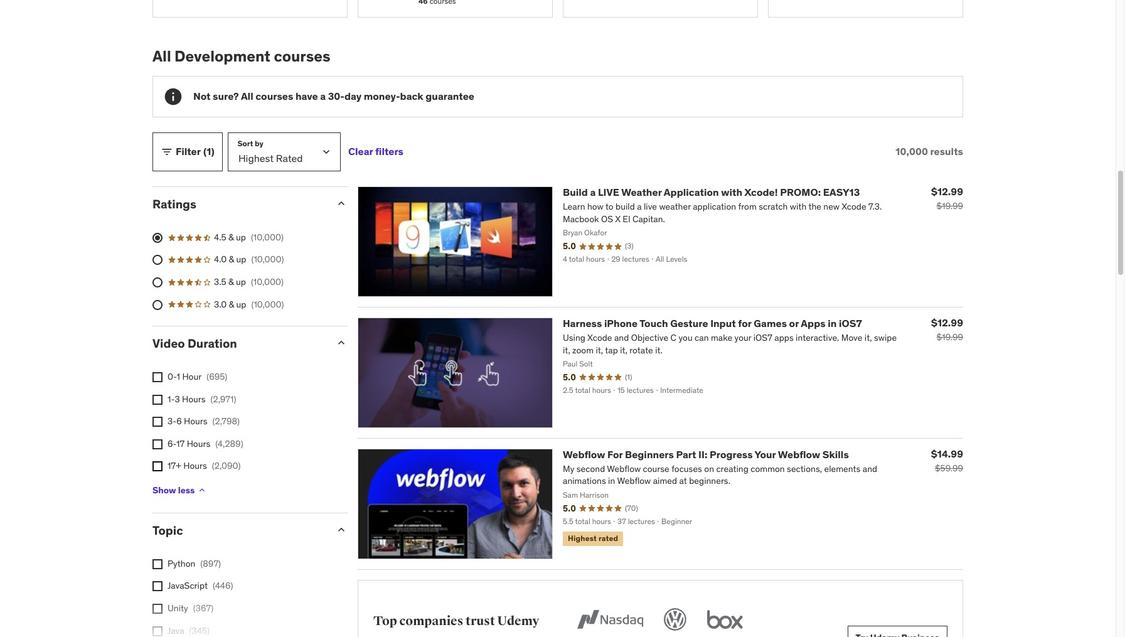 Task type: describe. For each thing, give the bounding box(es) containing it.
iphone
[[604, 317, 638, 330]]

6-17 hours (4,289)
[[168, 438, 243, 449]]

ratings
[[153, 197, 196, 212]]

python
[[168, 558, 195, 569]]

(446)
[[213, 580, 233, 592]]

not sure? all courses have a 30-day money-back guarantee
[[193, 90, 475, 103]]

$12.99 $19.99 for harness iphone touch gesture input for games or apps in ios7
[[932, 316, 964, 343]]

3.5 & up (10,000)
[[214, 276, 284, 288]]

xsmall image for python
[[153, 559, 163, 569]]

part
[[676, 448, 697, 461]]

clear filters button
[[348, 133, 404, 171]]

xsmall image for unity
[[153, 604, 163, 614]]

small image
[[335, 337, 348, 349]]

java
[[168, 625, 184, 636]]

& for 3.5
[[229, 276, 234, 288]]

xsmall image for 3-
[[153, 417, 163, 427]]

harness
[[563, 317, 602, 330]]

hours for 6-17 hours
[[187, 438, 210, 449]]

javascript
[[168, 580, 208, 592]]

up for 4.0 & up
[[236, 254, 246, 265]]

input
[[711, 317, 736, 330]]

(2,971)
[[211, 393, 236, 405]]

for
[[608, 448, 623, 461]]

ii:
[[699, 448, 708, 461]]

unity (367)
[[168, 603, 214, 614]]

apps
[[801, 317, 826, 330]]

hours for 3-6 hours
[[184, 416, 208, 427]]

3.0
[[214, 299, 227, 310]]

filters
[[375, 145, 404, 158]]

clear filters
[[348, 145, 404, 158]]

(345)
[[189, 625, 210, 636]]

video
[[153, 336, 185, 351]]

your
[[755, 448, 776, 461]]

hours right 17+
[[183, 460, 207, 472]]

xsmall image for 17+
[[153, 462, 163, 472]]

javascript (446)
[[168, 580, 233, 592]]

4.0 & up (10,000)
[[214, 254, 284, 265]]

10,000 results status
[[896, 145, 964, 158]]

results
[[931, 145, 964, 158]]

1 horizontal spatial all
[[241, 90, 253, 103]]

ios7
[[839, 317, 862, 330]]

17
[[176, 438, 185, 449]]

build a live weather application with xcode! promo: easy13
[[563, 186, 860, 198]]

gesture
[[671, 317, 709, 330]]

hours for 1-3 hours
[[182, 393, 206, 405]]

progress
[[710, 448, 753, 461]]

show less button
[[153, 478, 207, 503]]

hour
[[182, 371, 202, 382]]

& for 4.5
[[229, 232, 234, 243]]

with
[[721, 186, 743, 198]]

10,000
[[896, 145, 928, 158]]

xcode!
[[745, 186, 778, 198]]

video duration
[[153, 336, 237, 351]]

money-
[[364, 90, 400, 103]]

live
[[598, 186, 620, 198]]

in
[[828, 317, 837, 330]]

clear
[[348, 145, 373, 158]]

0 vertical spatial small image
[[161, 146, 173, 158]]

6-
[[168, 438, 176, 449]]

filter
[[176, 145, 201, 158]]

0 vertical spatial courses
[[274, 47, 331, 66]]

17+ hours (2,090)
[[168, 460, 241, 472]]

topic
[[153, 523, 183, 538]]

(10,000) for 3.5 & up (10,000)
[[251, 276, 284, 288]]

10,000 results
[[896, 145, 964, 158]]

1 vertical spatial courses
[[256, 90, 293, 103]]

1-3 hours (2,971)
[[168, 393, 236, 405]]

(1)
[[203, 145, 215, 158]]

java (345)
[[168, 625, 210, 636]]

topic button
[[153, 523, 325, 538]]

(897)
[[200, 558, 221, 569]]

application
[[664, 186, 719, 198]]

beginners
[[625, 448, 674, 461]]

small image for ratings
[[335, 197, 348, 210]]

for
[[738, 317, 752, 330]]

2 webflow from the left
[[778, 448, 821, 461]]

harness iphone touch gesture input for games or apps in ios7 link
[[563, 317, 862, 330]]

xsmall image for 6-
[[153, 439, 163, 449]]

6
[[176, 416, 182, 427]]

$12.99 for harness iphone touch gesture input for games or apps in ios7
[[932, 316, 964, 329]]

$12.99 $19.99 for build a live weather application with xcode! promo: easy13
[[932, 185, 964, 212]]

4.0
[[214, 254, 227, 265]]

3
[[175, 393, 180, 405]]

& for 3.0
[[229, 299, 234, 310]]

python (897)
[[168, 558, 221, 569]]

harness iphone touch gesture input for games or apps in ios7
[[563, 317, 862, 330]]

development
[[175, 47, 271, 66]]

$19.99 for build a live weather application with xcode! promo: easy13
[[937, 200, 964, 212]]

weather
[[622, 186, 662, 198]]

day
[[345, 90, 362, 103]]

trust
[[466, 614, 495, 629]]

up for 3.5 & up
[[236, 276, 246, 288]]

$14.99 $59.99
[[932, 447, 964, 474]]

30-
[[328, 90, 345, 103]]

(695)
[[207, 371, 227, 382]]

0-1 hour (695)
[[168, 371, 227, 382]]

not
[[193, 90, 211, 103]]

1 webflow from the left
[[563, 448, 605, 461]]

xsmall image for 0-
[[153, 372, 163, 382]]

all development courses
[[153, 47, 331, 66]]

$12.99 for build a live weather application with xcode! promo: easy13
[[932, 185, 964, 198]]

show
[[153, 484, 176, 496]]

build a live weather application with xcode! promo: easy13 link
[[563, 186, 860, 198]]



Task type: locate. For each thing, give the bounding box(es) containing it.
$12.99
[[932, 185, 964, 198], [932, 316, 964, 329]]

17+
[[168, 460, 181, 472]]

less
[[178, 484, 195, 496]]

xsmall image left 6-
[[153, 439, 163, 449]]

webflow right your
[[778, 448, 821, 461]]

& right '3.0'
[[229, 299, 234, 310]]

volkswagen image
[[662, 605, 689, 633]]

touch
[[640, 317, 668, 330]]

2 $12.99 from the top
[[932, 316, 964, 329]]

guarantee
[[426, 90, 475, 103]]

a left 30-
[[320, 90, 326, 103]]

xsmall image left 17+
[[153, 462, 163, 472]]

3.5
[[214, 276, 226, 288]]

xsmall image
[[153, 372, 163, 382], [153, 417, 163, 427], [153, 439, 163, 449], [153, 462, 163, 472], [153, 582, 163, 592], [153, 604, 163, 614], [153, 626, 163, 636]]

0 vertical spatial all
[[153, 47, 171, 66]]

2 & from the top
[[229, 254, 234, 265]]

0 vertical spatial xsmall image
[[153, 395, 163, 405]]

xsmall image left 0- on the bottom of the page
[[153, 372, 163, 382]]

or
[[789, 317, 799, 330]]

1 $19.99 from the top
[[937, 200, 964, 212]]

easy13
[[824, 186, 860, 198]]

small image for topic
[[335, 524, 348, 536]]

3-
[[168, 416, 176, 427]]

webflow for beginners part ii: progress your webflow skills
[[563, 448, 849, 461]]

& for 4.0
[[229, 254, 234, 265]]

0 vertical spatial $12.99
[[932, 185, 964, 198]]

(10,000) for 4.0 & up (10,000)
[[251, 254, 284, 265]]

2 xsmall image from the top
[[153, 417, 163, 427]]

1 vertical spatial xsmall image
[[197, 485, 207, 495]]

1 vertical spatial $12.99
[[932, 316, 964, 329]]

(2,090)
[[212, 460, 241, 472]]

2 up from the top
[[236, 254, 246, 265]]

(10,000) for 3.0 & up (10,000)
[[251, 299, 284, 310]]

up right "4.5"
[[236, 232, 246, 243]]

hours right 3
[[182, 393, 206, 405]]

4.5
[[214, 232, 226, 243]]

xsmall image inside show less button
[[197, 485, 207, 495]]

$14.99
[[932, 447, 964, 460]]

2 $19.99 from the top
[[937, 331, 964, 343]]

1 vertical spatial all
[[241, 90, 253, 103]]

xsmall image
[[153, 395, 163, 405], [197, 485, 207, 495], [153, 559, 163, 569]]

xsmall image left "1-"
[[153, 395, 163, 405]]

all
[[153, 47, 171, 66], [241, 90, 253, 103]]

courses
[[274, 47, 331, 66], [256, 90, 293, 103]]

3 up from the top
[[236, 276, 246, 288]]

skills
[[823, 448, 849, 461]]

2 vertical spatial xsmall image
[[153, 559, 163, 569]]

5 xsmall image from the top
[[153, 582, 163, 592]]

have
[[296, 90, 318, 103]]

(10,000) up 3.0 & up (10,000)
[[251, 276, 284, 288]]

2 vertical spatial small image
[[335, 524, 348, 536]]

all right sure?
[[241, 90, 253, 103]]

xsmall image for java
[[153, 626, 163, 636]]

1 vertical spatial small image
[[335, 197, 348, 210]]

$19.99 for harness iphone touch gesture input for games or apps in ios7
[[937, 331, 964, 343]]

xsmall image for javascript
[[153, 582, 163, 592]]

1 vertical spatial a
[[590, 186, 596, 198]]

0 horizontal spatial webflow
[[563, 448, 605, 461]]

up for 3.0 & up
[[236, 299, 246, 310]]

webflow for beginners part ii: progress your webflow skills link
[[563, 448, 849, 461]]

xsmall image left unity
[[153, 604, 163, 614]]

0 horizontal spatial all
[[153, 47, 171, 66]]

(367)
[[193, 603, 214, 614]]

3 & from the top
[[229, 276, 234, 288]]

xsmall image left 3-
[[153, 417, 163, 427]]

all left development
[[153, 47, 171, 66]]

3 xsmall image from the top
[[153, 439, 163, 449]]

xsmall image left java at left
[[153, 626, 163, 636]]

hours
[[182, 393, 206, 405], [184, 416, 208, 427], [187, 438, 210, 449], [183, 460, 207, 472]]

unity
[[168, 603, 188, 614]]

1-
[[168, 393, 175, 405]]

up for 4.5 & up
[[236, 232, 246, 243]]

xsmall image left javascript
[[153, 582, 163, 592]]

courses left have
[[256, 90, 293, 103]]

0 vertical spatial $12.99 $19.99
[[932, 185, 964, 212]]

build
[[563, 186, 588, 198]]

1 vertical spatial $19.99
[[937, 331, 964, 343]]

$19.99
[[937, 200, 964, 212], [937, 331, 964, 343]]

4.5 & up (10,000)
[[214, 232, 284, 243]]

back
[[400, 90, 424, 103]]

video duration button
[[153, 336, 325, 351]]

udemy
[[498, 614, 540, 629]]

top
[[374, 614, 397, 629]]

xsmall image left python
[[153, 559, 163, 569]]

1 xsmall image from the top
[[153, 372, 163, 382]]

1 $12.99 from the top
[[932, 185, 964, 198]]

4 up from the top
[[236, 299, 246, 310]]

(10,000) up 4.0 & up (10,000)
[[251, 232, 284, 243]]

(10,000) down 4.5 & up (10,000)
[[251, 254, 284, 265]]

1 up from the top
[[236, 232, 246, 243]]

(10,000) down '3.5 & up (10,000)'
[[251, 299, 284, 310]]

up right 3.5
[[236, 276, 246, 288]]

(4,289)
[[215, 438, 243, 449]]

up right 4.0 in the left top of the page
[[236, 254, 246, 265]]

xsmall image for 1-
[[153, 395, 163, 405]]

0 horizontal spatial a
[[320, 90, 326, 103]]

4 xsmall image from the top
[[153, 462, 163, 472]]

$12.99 $19.99
[[932, 185, 964, 212], [932, 316, 964, 343]]

2 $12.99 $19.99 from the top
[[932, 316, 964, 343]]

$59.99
[[935, 462, 964, 474]]

6 xsmall image from the top
[[153, 604, 163, 614]]

sure?
[[213, 90, 239, 103]]

nasdaq image
[[574, 605, 647, 633]]

1 horizontal spatial a
[[590, 186, 596, 198]]

hours right 17
[[187, 438, 210, 449]]

& right "4.5"
[[229, 232, 234, 243]]

4 & from the top
[[229, 299, 234, 310]]

top companies trust udemy
[[374, 614, 540, 629]]

ratings button
[[153, 197, 325, 212]]

filter (1)
[[176, 145, 215, 158]]

courses up have
[[274, 47, 331, 66]]

0 vertical spatial $19.99
[[937, 200, 964, 212]]

& right 3.5
[[229, 276, 234, 288]]

1 & from the top
[[229, 232, 234, 243]]

0 vertical spatial a
[[320, 90, 326, 103]]

box image
[[704, 605, 746, 633]]

& right 4.0 in the left top of the page
[[229, 254, 234, 265]]

(10,000) for 4.5 & up (10,000)
[[251, 232, 284, 243]]

show less
[[153, 484, 195, 496]]

1 horizontal spatial webflow
[[778, 448, 821, 461]]

webflow left for
[[563, 448, 605, 461]]

(2,798)
[[213, 416, 240, 427]]

companies
[[400, 614, 464, 629]]

0-
[[168, 371, 177, 382]]

1 $12.99 $19.99 from the top
[[932, 185, 964, 212]]

up right '3.0'
[[236, 299, 246, 310]]

duration
[[188, 336, 237, 351]]

1 vertical spatial $12.99 $19.99
[[932, 316, 964, 343]]

a left the live
[[590, 186, 596, 198]]

3-6 hours (2,798)
[[168, 416, 240, 427]]

xsmall image right "less"
[[197, 485, 207, 495]]

hours right 6
[[184, 416, 208, 427]]

games
[[754, 317, 787, 330]]

7 xsmall image from the top
[[153, 626, 163, 636]]

(10,000)
[[251, 232, 284, 243], [251, 254, 284, 265], [251, 276, 284, 288], [251, 299, 284, 310]]

1
[[177, 371, 180, 382]]

small image
[[161, 146, 173, 158], [335, 197, 348, 210], [335, 524, 348, 536]]



Task type: vqa. For each thing, say whether or not it's contained in the screenshot.


